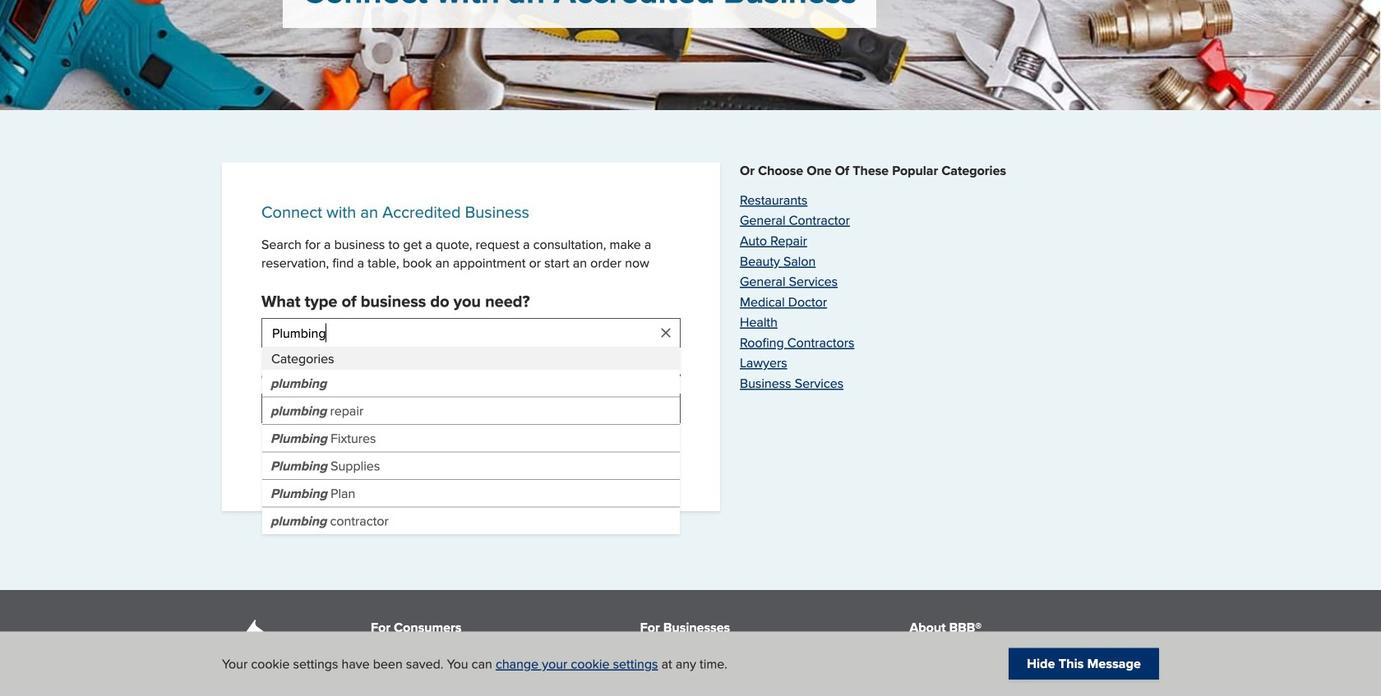 Task type: locate. For each thing, give the bounding box(es) containing it.
bbb image
[[222, 620, 292, 697]]

E.g., Roofing, Moving, Electrical, Plumbing search field
[[272, 319, 659, 347]]

group
[[262, 235, 681, 535]]

clear search image
[[659, 326, 674, 341]]



Task type: vqa. For each thing, say whether or not it's contained in the screenshot.
clear search image
yes



